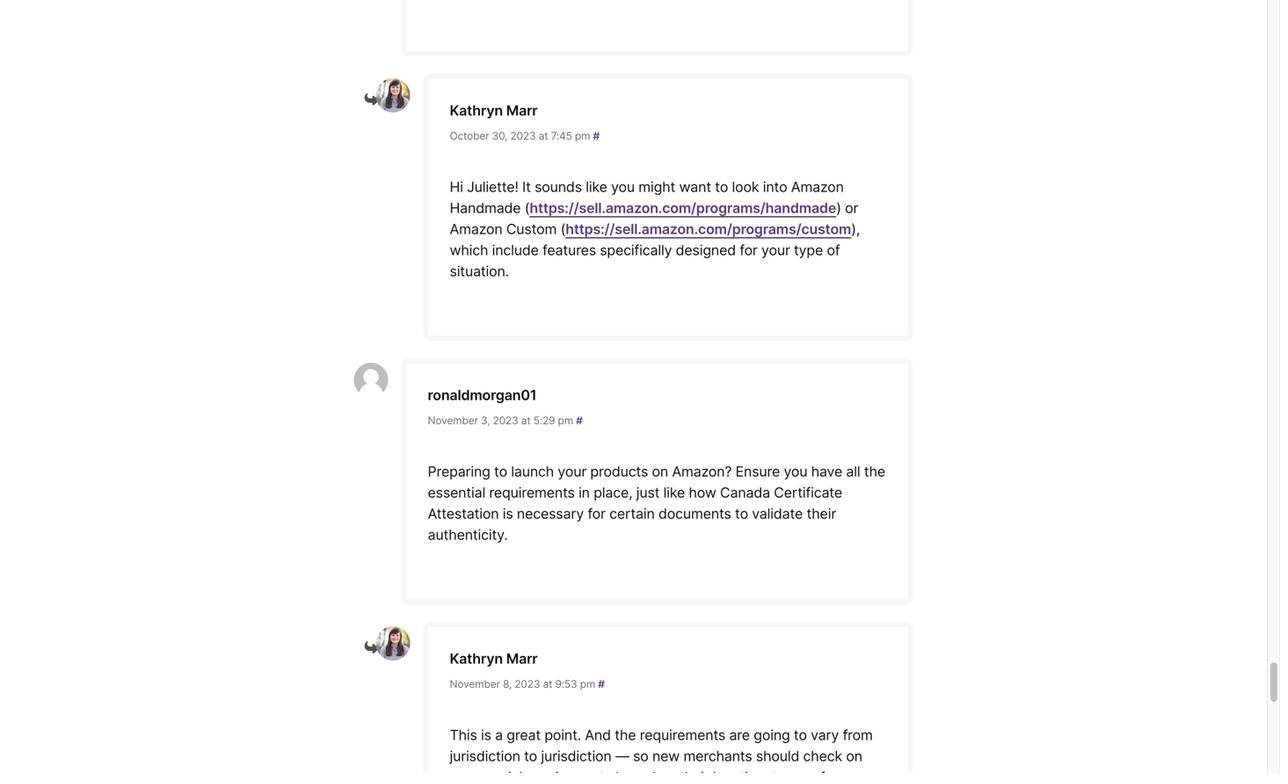 Task type: describe. For each thing, give the bounding box(es) containing it.
a
[[495, 727, 503, 745]]

into
[[763, 179, 787, 196]]

# for products
[[576, 415, 583, 428]]

include
[[492, 242, 539, 259]]

2 jurisdiction from the left
[[541, 748, 612, 766]]

2 vertical spatial requirements
[[526, 770, 612, 774]]

https://sell.amazon.com/programs/handmade
[[530, 200, 836, 217]]

kathryn for is
[[450, 651, 503, 668]]

certain
[[609, 506, 655, 523]]

so
[[633, 748, 649, 766]]

at for sounds
[[539, 130, 548, 143]]

for inside ), which include features specifically designed for your type of situation.
[[740, 242, 758, 259]]

), which include features specifically designed for your type of situation.
[[450, 221, 860, 280]]

your inside preparing to launch your products on amazon? ensure you have all the essential requirements in place, just like how canada certificate attestation is necessary for certain documents to validate their authenticity.
[[558, 464, 587, 481]]

specifically
[[600, 242, 672, 259]]

ensure
[[736, 464, 780, 481]]

amazon inside ) or amazon custom (
[[450, 221, 503, 238]]

based
[[615, 770, 656, 774]]

custom
[[506, 221, 557, 238]]

kathryn marr for juliette!
[[450, 102, 538, 119]]

which
[[450, 242, 488, 259]]

have
[[811, 464, 842, 481]]

november 8, 2023    at     9:53 pm #
[[450, 679, 605, 691]]

https://sell.amazon.com/programs/handmade link
[[530, 200, 836, 217]]

is inside this is a great point. and the requirements are going to vary from jurisdiction to jurisdiction — so new merchants should check on any special requirements based on their location, types
[[481, 727, 491, 745]]

pm for products
[[558, 415, 573, 428]]

https://sell.amazon.com/programs/custom
[[566, 221, 851, 238]]

for inside preparing to launch your products on amazon? ensure you have all the essential requirements in place, just like how canada certificate attestation is necessary for certain documents to validate their authenticity.
[[588, 506, 606, 523]]

( inside hi juliette! it sounds like you might want to look into amazon handmade (
[[525, 200, 530, 217]]

https://sell.amazon.com/programs/custom link
[[566, 221, 851, 238]]

30,
[[492, 130, 508, 143]]

like inside preparing to launch your products on amazon? ensure you have all the essential requirements in place, just like how canada certificate attestation is necessary for certain documents to validate their authenticity.
[[664, 485, 685, 502]]

sounds
[[535, 179, 582, 196]]

october
[[450, 130, 489, 143]]

handmade
[[450, 200, 521, 217]]

hi juliette! it sounds like you might want to look into amazon handmade (
[[450, 179, 844, 217]]

is inside preparing to launch your products on amazon? ensure you have all the essential requirements in place, just like how canada certificate attestation is necessary for certain documents to validate their authenticity.
[[503, 506, 513, 523]]

the inside this is a great point. and the requirements are going to vary from jurisdiction to jurisdiction — so new merchants should check on any special requirements based on their location, types
[[615, 727, 636, 745]]

might
[[639, 179, 675, 196]]

9:53
[[555, 679, 577, 691]]

the inside preparing to launch your products on amazon? ensure you have all the essential requirements in place, just like how canada certificate attestation is necessary for certain documents to validate their authenticity.
[[864, 464, 885, 481]]

authenticity.
[[428, 527, 508, 544]]

launch
[[511, 464, 554, 481]]

november for ronaldmorgan01
[[428, 415, 478, 428]]

products
[[590, 464, 648, 481]]

marr for a
[[506, 651, 538, 668]]

should
[[756, 748, 799, 766]]

requirements inside preparing to launch your products on amazon? ensure you have all the essential requirements in place, just like how canada certificate attestation is necessary for certain documents to validate their authenticity.
[[489, 485, 575, 502]]

to left vary
[[794, 727, 807, 745]]

point.
[[545, 727, 581, 745]]

you inside preparing to launch your products on amazon? ensure you have all the essential requirements in place, just like how canada certificate attestation is necessary for certain documents to validate their authenticity.
[[784, 464, 808, 481]]

—
[[615, 748, 629, 766]]

canada
[[720, 485, 770, 502]]

types
[[772, 770, 808, 774]]

you inside hi juliette! it sounds like you might want to look into amazon handmade (
[[611, 179, 635, 196]]

1 jurisdiction from the left
[[450, 748, 520, 766]]

want
[[679, 179, 711, 196]]

this
[[450, 727, 477, 745]]

location,
[[713, 770, 768, 774]]

october 30, 2023    at     7:45 pm #
[[450, 130, 600, 143]]

vary
[[811, 727, 839, 745]]

type
[[794, 242, 823, 259]]

in
[[579, 485, 590, 502]]

essential
[[428, 485, 485, 502]]

juliette!
[[467, 179, 519, 196]]

to left the launch on the bottom
[[494, 464, 507, 481]]

7:45
[[551, 130, 572, 143]]

preparing to launch your products on amazon? ensure you have all the essential requirements in place, just like how canada certificate attestation is necessary for certain documents to validate their authenticity.
[[428, 464, 885, 544]]

to inside hi juliette! it sounds like you might want to look into amazon handmade (
[[715, 179, 728, 196]]

1 vertical spatial on
[[846, 748, 862, 766]]

your inside ), which include features specifically designed for your type of situation.
[[761, 242, 790, 259]]

certificate
[[774, 485, 842, 502]]



Task type: locate. For each thing, give the bounding box(es) containing it.
1 vertical spatial you
[[784, 464, 808, 481]]

on down new on the bottom right of page
[[659, 770, 676, 774]]

1 kathryn marr from the top
[[450, 102, 538, 119]]

0 vertical spatial pm
[[575, 130, 590, 143]]

requirements up new on the bottom right of page
[[640, 727, 725, 745]]

is left necessary
[[503, 506, 513, 523]]

0 vertical spatial you
[[611, 179, 635, 196]]

2 kathryn marr from the top
[[450, 651, 538, 668]]

) or amazon custom (
[[450, 200, 858, 238]]

pm right 7:45
[[575, 130, 590, 143]]

documents
[[659, 506, 731, 523]]

kathryn marr
[[450, 102, 538, 119], [450, 651, 538, 668]]

( inside ) or amazon custom (
[[561, 221, 566, 238]]

amazon up which
[[450, 221, 503, 238]]

for right designed
[[740, 242, 758, 259]]

marr
[[506, 102, 538, 119], [506, 651, 538, 668]]

place,
[[594, 485, 633, 502]]

1 horizontal spatial you
[[784, 464, 808, 481]]

their down certificate at right
[[807, 506, 836, 523]]

kathryn up october on the left top of the page
[[450, 102, 503, 119]]

pm
[[575, 130, 590, 143], [558, 415, 573, 428], [580, 679, 595, 691]]

like right just
[[664, 485, 685, 502]]

their inside this is a great point. and the requirements are going to vary from jurisdiction to jurisdiction — so new merchants should check on any special requirements based on their location, types
[[680, 770, 709, 774]]

kathryn
[[450, 102, 503, 119], [450, 651, 503, 668]]

at for your
[[521, 415, 531, 428]]

2023 for a
[[515, 679, 540, 691]]

the
[[864, 464, 885, 481], [615, 727, 636, 745]]

1 vertical spatial their
[[680, 770, 709, 774]]

requirements
[[489, 485, 575, 502], [640, 727, 725, 745], [526, 770, 612, 774]]

0 horizontal spatial like
[[586, 179, 607, 196]]

like
[[586, 179, 607, 196], [664, 485, 685, 502]]

2023 for it
[[510, 130, 536, 143]]

(
[[525, 200, 530, 217], [561, 221, 566, 238]]

preparing
[[428, 464, 490, 481]]

marr up the october 30, 2023    at     7:45 pm #
[[506, 102, 538, 119]]

0 horizontal spatial amazon
[[450, 221, 503, 238]]

1 vertical spatial # link
[[576, 415, 583, 428]]

kathryn marr for is
[[450, 651, 538, 668]]

jurisdiction down point.
[[541, 748, 612, 766]]

look
[[732, 179, 759, 196]]

amazon inside hi juliette! it sounds like you might want to look into amazon handmade (
[[791, 179, 844, 196]]

amazon?
[[672, 464, 732, 481]]

#
[[593, 130, 600, 143], [576, 415, 583, 428], [598, 679, 605, 691]]

hi
[[450, 179, 463, 196]]

1 vertical spatial at
[[521, 415, 531, 428]]

0 horizontal spatial their
[[680, 770, 709, 774]]

0 horizontal spatial for
[[588, 506, 606, 523]]

going
[[754, 727, 790, 745]]

designed
[[676, 242, 736, 259]]

0 horizontal spatial the
[[615, 727, 636, 745]]

1 horizontal spatial is
[[503, 506, 513, 523]]

jurisdiction up special
[[450, 748, 520, 766]]

just
[[636, 485, 660, 502]]

2023 right 3,
[[493, 415, 518, 428]]

),
[[851, 221, 860, 238]]

ronaldmorgan01
[[428, 387, 537, 404]]

1 vertical spatial your
[[558, 464, 587, 481]]

1 horizontal spatial like
[[664, 485, 685, 502]]

november 3, 2023    at     5:29 pm #
[[428, 415, 583, 428]]

0 vertical spatial their
[[807, 506, 836, 523]]

you left "might"
[[611, 179, 635, 196]]

1 vertical spatial kathryn
[[450, 651, 503, 668]]

1 horizontal spatial for
[[740, 242, 758, 259]]

is left a at the left of the page
[[481, 727, 491, 745]]

1 vertical spatial november
[[450, 679, 500, 691]]

2023 right 30,
[[510, 130, 536, 143]]

1 vertical spatial is
[[481, 727, 491, 745]]

to
[[715, 179, 728, 196], [494, 464, 507, 481], [735, 506, 748, 523], [794, 727, 807, 745], [524, 748, 537, 766]]

1 vertical spatial #
[[576, 415, 583, 428]]

it
[[522, 179, 531, 196]]

their down merchants
[[680, 770, 709, 774]]

for down in
[[588, 506, 606, 523]]

all
[[846, 464, 860, 481]]

8,
[[503, 679, 512, 691]]

1 vertical spatial (
[[561, 221, 566, 238]]

and
[[585, 727, 611, 745]]

0 vertical spatial november
[[428, 415, 478, 428]]

jurisdiction
[[450, 748, 520, 766], [541, 748, 612, 766]]

special
[[477, 770, 522, 774]]

# link right 9:53 on the left of the page
[[598, 679, 605, 691]]

1 horizontal spatial their
[[807, 506, 836, 523]]

0 vertical spatial kathryn
[[450, 102, 503, 119]]

on
[[652, 464, 668, 481], [846, 748, 862, 766], [659, 770, 676, 774]]

# right 7:45
[[593, 130, 600, 143]]

( down the it
[[525, 200, 530, 217]]

1 horizontal spatial your
[[761, 242, 790, 259]]

1 horizontal spatial jurisdiction
[[541, 748, 612, 766]]

1 marr from the top
[[506, 102, 538, 119]]

2 vertical spatial #
[[598, 679, 605, 691]]

at
[[539, 130, 548, 143], [521, 415, 531, 428], [543, 679, 552, 691]]

at left 7:45
[[539, 130, 548, 143]]

requirements down point.
[[526, 770, 612, 774]]

1 vertical spatial for
[[588, 506, 606, 523]]

2 vertical spatial 2023
[[515, 679, 540, 691]]

your
[[761, 242, 790, 259], [558, 464, 587, 481]]

( up features on the left
[[561, 221, 566, 238]]

necessary
[[517, 506, 584, 523]]

how
[[689, 485, 716, 502]]

to down great at the bottom left of page
[[524, 748, 537, 766]]

features
[[543, 242, 596, 259]]

of
[[827, 242, 840, 259]]

1 vertical spatial marr
[[506, 651, 538, 668]]

# for like
[[593, 130, 600, 143]]

requirements down the launch on the bottom
[[489, 485, 575, 502]]

november for kathryn marr
[[450, 679, 500, 691]]

1 horizontal spatial (
[[561, 221, 566, 238]]

# link for products
[[576, 415, 583, 428]]

2023 for launch
[[493, 415, 518, 428]]

2 vertical spatial on
[[659, 770, 676, 774]]

merchants
[[684, 748, 752, 766]]

3,
[[481, 415, 490, 428]]

)
[[836, 200, 841, 217]]

great
[[507, 727, 541, 745]]

# link for point.
[[598, 679, 605, 691]]

on up just
[[652, 464, 668, 481]]

at left 5:29
[[521, 415, 531, 428]]

your left type
[[761, 242, 790, 259]]

november
[[428, 415, 478, 428], [450, 679, 500, 691]]

the up —
[[615, 727, 636, 745]]

your up in
[[558, 464, 587, 481]]

0 vertical spatial 2023
[[510, 130, 536, 143]]

pm right 9:53 on the left of the page
[[580, 679, 595, 691]]

0 vertical spatial #
[[593, 130, 600, 143]]

amazon
[[791, 179, 844, 196], [450, 221, 503, 238]]

0 vertical spatial on
[[652, 464, 668, 481]]

kathryn marr up 8,
[[450, 651, 538, 668]]

1 vertical spatial 2023
[[493, 415, 518, 428]]

from
[[843, 727, 873, 745]]

0 vertical spatial requirements
[[489, 485, 575, 502]]

kathryn for juliette!
[[450, 102, 503, 119]]

0 vertical spatial your
[[761, 242, 790, 259]]

kathryn up november 8, 2023    at     9:53 pm #
[[450, 651, 503, 668]]

their inside preparing to launch your products on amazon? ensure you have all the essential requirements in place, just like how canada certificate attestation is necessary for certain documents to validate their authenticity.
[[807, 506, 836, 523]]

new
[[652, 748, 680, 766]]

# right 5:29
[[576, 415, 583, 428]]

2 vertical spatial pm
[[580, 679, 595, 691]]

0 vertical spatial (
[[525, 200, 530, 217]]

0 vertical spatial like
[[586, 179, 607, 196]]

1 vertical spatial the
[[615, 727, 636, 745]]

1 vertical spatial like
[[664, 485, 685, 502]]

# link right 5:29
[[576, 415, 583, 428]]

1 horizontal spatial the
[[864, 464, 885, 481]]

2 vertical spatial # link
[[598, 679, 605, 691]]

0 vertical spatial kathryn marr
[[450, 102, 538, 119]]

1 vertical spatial amazon
[[450, 221, 503, 238]]

2 kathryn from the top
[[450, 651, 503, 668]]

this is a great point. and the requirements are going to vary from jurisdiction to jurisdiction — so new merchants should check on any special requirements based on their location, types 
[[450, 727, 873, 774]]

2 marr from the top
[[506, 651, 538, 668]]

pm for like
[[575, 130, 590, 143]]

you up certificate at right
[[784, 464, 808, 481]]

0 vertical spatial for
[[740, 242, 758, 259]]

pm right 5:29
[[558, 415, 573, 428]]

amazon up )
[[791, 179, 844, 196]]

on down the from
[[846, 748, 862, 766]]

are
[[729, 727, 750, 745]]

0 vertical spatial amazon
[[791, 179, 844, 196]]

0 vertical spatial marr
[[506, 102, 538, 119]]

validate
[[752, 506, 803, 523]]

1 vertical spatial pm
[[558, 415, 573, 428]]

attestation
[[428, 506, 499, 523]]

1 vertical spatial kathryn marr
[[450, 651, 538, 668]]

you
[[611, 179, 635, 196], [784, 464, 808, 481]]

marr up november 8, 2023    at     9:53 pm #
[[506, 651, 538, 668]]

0 vertical spatial # link
[[593, 130, 600, 143]]

# link right 7:45
[[593, 130, 600, 143]]

to left look
[[715, 179, 728, 196]]

the right all
[[864, 464, 885, 481]]

like inside hi juliette! it sounds like you might want to look into amazon handmade (
[[586, 179, 607, 196]]

2023
[[510, 130, 536, 143], [493, 415, 518, 428], [515, 679, 540, 691]]

pm for point.
[[580, 679, 595, 691]]

# link for like
[[593, 130, 600, 143]]

0 horizontal spatial is
[[481, 727, 491, 745]]

november left 3,
[[428, 415, 478, 428]]

2 vertical spatial at
[[543, 679, 552, 691]]

like right the sounds in the left top of the page
[[586, 179, 607, 196]]

marr for it
[[506, 102, 538, 119]]

is
[[503, 506, 513, 523], [481, 727, 491, 745]]

or
[[845, 200, 858, 217]]

check
[[803, 748, 842, 766]]

# for point.
[[598, 679, 605, 691]]

at left 9:53 on the left of the page
[[543, 679, 552, 691]]

0 vertical spatial the
[[864, 464, 885, 481]]

0 horizontal spatial your
[[558, 464, 587, 481]]

# right 9:53 on the left of the page
[[598, 679, 605, 691]]

5:29
[[533, 415, 555, 428]]

# link
[[593, 130, 600, 143], [576, 415, 583, 428], [598, 679, 605, 691]]

november left 8,
[[450, 679, 500, 691]]

0 vertical spatial is
[[503, 506, 513, 523]]

0 horizontal spatial (
[[525, 200, 530, 217]]

1 kathryn from the top
[[450, 102, 503, 119]]

at for great
[[543, 679, 552, 691]]

0 vertical spatial at
[[539, 130, 548, 143]]

1 vertical spatial requirements
[[640, 727, 725, 745]]

on inside preparing to launch your products on amazon? ensure you have all the essential requirements in place, just like how canada certificate attestation is necessary for certain documents to validate their authenticity.
[[652, 464, 668, 481]]

their
[[807, 506, 836, 523], [680, 770, 709, 774]]

situation.
[[450, 263, 509, 280]]

0 horizontal spatial you
[[611, 179, 635, 196]]

to down canada
[[735, 506, 748, 523]]

1 horizontal spatial amazon
[[791, 179, 844, 196]]

0 horizontal spatial jurisdiction
[[450, 748, 520, 766]]

kathryn marr up 30,
[[450, 102, 538, 119]]

any
[[450, 770, 473, 774]]

2023 right 8,
[[515, 679, 540, 691]]



Task type: vqa. For each thing, say whether or not it's contained in the screenshot.
about
no



